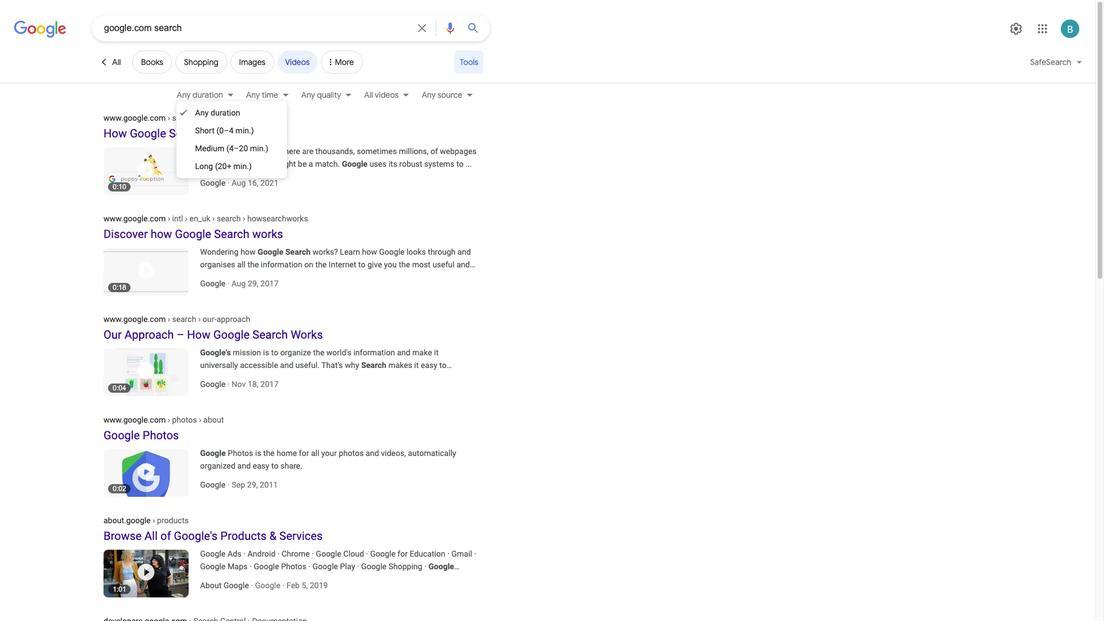 Task type: describe. For each thing, give the bounding box(es) containing it.
google ads · android · chrome · google cloud · google for education · gmail · google maps · google photos · google play · google shopping ·
[[200, 550, 477, 571]]

any quality
[[301, 90, 341, 100]]

duration inside any duration radio item
[[211, 108, 240, 117]]

information inside works? learn how google looks through and organises all the information on the internet to give you the most useful and relevant ...
[[261, 260, 303, 269]]

photos inside photos is the home for all your photos and videos, automatically organized and easy to share.
[[228, 449, 253, 458]]

makes it easy to discover a broad range ...
[[200, 361, 447, 383]]

intl
[[172, 214, 183, 223]]

about google · google · feb 5, 2019
[[200, 581, 328, 590]]

any duration button
[[177, 89, 239, 101]]

google up 2019
[[313, 562, 338, 571]]

0 vertical spatial photos
[[143, 429, 179, 443]]

time for every
[[221, 147, 237, 156]]

(20+
[[215, 162, 232, 171]]

and right through
[[458, 247, 471, 257]]

google down the long
[[200, 178, 226, 188]]

play
[[340, 562, 355, 571]]

ads
[[228, 550, 242, 559]]

menu containing any duration
[[177, 101, 287, 178]]

search down www.google.com › search › how-search-works in the top left of the page
[[169, 127, 204, 140]]

› inside text field
[[153, 516, 155, 525]]

aug for works
[[232, 178, 246, 188]]

› right intl
[[185, 214, 188, 223]]

navigation containing any duration
[[0, 87, 1096, 105]]

google down organises
[[200, 279, 226, 288]]

min.) for medium (4–20 min.)
[[250, 144, 269, 153]]

uses
[[370, 159, 387, 169]]

1 vertical spatial how
[[187, 328, 211, 342]]

none text field the › products
[[104, 516, 189, 525]]

Search search field
[[104, 22, 411, 36]]

google down "en_uk"
[[175, 227, 211, 241]]

0 vertical spatial google's
[[200, 348, 231, 357]]

thousands,
[[316, 147, 355, 156]]

nov
[[232, 380, 246, 389]]

search right "en_uk"
[[217, 214, 241, 223]]

range ...
[[262, 373, 290, 383]]

en_uk
[[190, 214, 211, 223]]

maps
[[228, 562, 248, 571]]

google · nov 18, 2017
[[200, 380, 279, 389]]

› left our- on the bottom left of page
[[198, 315, 201, 324]]

about
[[203, 415, 224, 425]]

google down browse all of google's products & services
[[200, 550, 226, 559]]

short
[[195, 126, 215, 135]]

google down universally
[[200, 380, 226, 389]]

photos inside text field
[[172, 415, 197, 425]]

any for any quality popup button
[[301, 90, 315, 100]]

relevant ...
[[200, 273, 237, 282]]

to inside works? learn how google looks through and organises all the information on the internet to give you the most useful and relevant ...
[[359, 260, 366, 269]]

and up makes
[[397, 348, 411, 357]]

quality
[[317, 90, 341, 100]]

about.google
[[104, 516, 151, 525]]

1 horizontal spatial works
[[291, 328, 323, 342]]

google left uses
[[342, 159, 368, 169]]

medium (4–20 min.)
[[195, 144, 269, 153]]

0:18
[[113, 284, 126, 292]]

google up organized
[[200, 449, 226, 458]]

about.google › products
[[104, 516, 189, 525]]

any source button
[[415, 89, 479, 101]]

videos
[[285, 57, 310, 67]]

www.google.com › search › our-approach
[[104, 315, 250, 324]]

the right on
[[316, 260, 327, 269]]

robust
[[400, 159, 423, 169]]

learn
[[340, 247, 360, 257]]

of inside , there are thousands, sometimes millions, of webpages or other content that might be a match.
[[431, 147, 438, 156]]

...
[[225, 575, 234, 584]]

all for all videos
[[364, 90, 373, 100]]

· left feb
[[283, 581, 285, 590]]

universally
[[200, 361, 238, 370]]

search-
[[220, 113, 246, 123]]

· right ...
[[251, 581, 253, 590]]

· down chrome
[[309, 562, 311, 571]]

sep
[[232, 481, 245, 490]]

2 vertical spatial all
[[145, 529, 158, 543]]

long
[[195, 162, 213, 171]]

· right maps
[[250, 562, 252, 571]]

safesearch
[[1031, 57, 1072, 67]]

search up on
[[286, 247, 311, 257]]

that
[[259, 159, 274, 169]]

is for google photos
[[255, 449, 261, 458]]

the inside mission is to organize the world's information and make it universally accessible and useful. that's why
[[313, 348, 325, 357]]

images
[[239, 57, 266, 67]]

all inside works? learn how google looks through and organises all the information on the internet to give you the most useful and relevant ...
[[237, 260, 246, 269]]

easy inside photos is the home for all your photos and videos, automatically organized and easy to share.
[[253, 462, 270, 471]]

· right gmail
[[475, 550, 477, 559]]

0:10
[[113, 183, 126, 191]]

google right cloud
[[370, 550, 396, 559]]

shopping inside google ads · android · chrome · google cloud · google for education · gmail · google maps · google photos · google play · google shopping ·
[[389, 562, 423, 571]]

time for any
[[262, 90, 278, 100]]

any inside radio item
[[195, 108, 209, 117]]

short (0–4 min.) link
[[177, 122, 287, 140]]

looks
[[407, 247, 426, 257]]

and up google · sep 29, 2011 at bottom
[[238, 462, 251, 471]]

search up mission
[[253, 328, 288, 342]]

none text field › search › how-search-works
[[104, 113, 268, 123]]

photos inside photos is the home for all your photos and videos, automatically organized and easy to share.
[[339, 449, 364, 458]]

how-
[[203, 113, 220, 123]]

› search › how-search-works text field
[[166, 113, 268, 123]]

books
[[141, 57, 163, 67]]

works inside text box
[[246, 113, 268, 123]]

chrome
[[282, 550, 310, 559]]

duration inside any duration popup button
[[193, 90, 223, 100]]

18,
[[248, 380, 259, 389]]

cloud
[[344, 550, 364, 559]]

2021
[[261, 178, 279, 188]]

world's
[[327, 348, 352, 357]]

or
[[200, 159, 208, 169]]

it inside mission is to organize the world's information and make it universally accessible and useful. that's why
[[434, 348, 439, 357]]

0 horizontal spatial you
[[239, 147, 252, 156]]

makes
[[389, 361, 413, 370]]

, there are thousands, sometimes millions, of webpages or other content that might be a match.
[[200, 147, 477, 169]]

search up how google search works
[[172, 113, 196, 123]]

any for any time dropdown button
[[246, 90, 260, 100]]

google · aug 16, 2021
[[200, 178, 279, 188]]

medium (4–20 min.) link
[[177, 140, 287, 158]]

through
[[428, 247, 456, 257]]

the left most
[[399, 260, 410, 269]]

millions,
[[399, 147, 429, 156]]

&
[[270, 529, 277, 543]]

none text field › search › our-approach
[[104, 314, 250, 324]]

· right ads at the left of page
[[244, 550, 246, 559]]

29, for google photos
[[247, 481, 258, 490]]

· left the sep
[[228, 481, 230, 490]]

your
[[322, 449, 337, 458]]

android
[[248, 550, 276, 559]]

useful.
[[296, 361, 320, 370]]

· right cloud
[[366, 550, 368, 559]]

is for our approach – how google search works
[[263, 348, 269, 357]]

and left "videos,"
[[366, 449, 379, 458]]

and right useful
[[457, 260, 470, 269]]

google inside google search
[[429, 562, 454, 571]]

useful
[[433, 260, 455, 269]]

google up '0:10' link
[[130, 127, 166, 140]]

photos is the home for all your photos and videos, automatically organized and easy to share.
[[200, 449, 457, 471]]

how for wondering
[[241, 247, 256, 257]]

tools button
[[455, 51, 484, 74]]

› left intl
[[168, 214, 170, 223]]

› intl › en_uk › search › howsearchworks text field
[[166, 214, 308, 223]]

discover
[[104, 227, 148, 241]]

education
[[410, 550, 446, 559]]

books link
[[133, 51, 172, 74]]

www.google.com for google
[[104, 415, 166, 425]]

google down maps
[[224, 581, 249, 590]]

google down 'android'
[[254, 562, 279, 571]]

0:02 link
[[104, 447, 200, 497]]

› left howsearchworks
[[243, 214, 245, 223]]

· right 'android'
[[278, 550, 280, 559]]

tools
[[460, 57, 479, 67]]

any duration radio item
[[177, 104, 287, 122]]

sometimes
[[357, 147, 397, 156]]

images link
[[231, 51, 274, 74]]

might
[[276, 159, 296, 169]]



Task type: locate. For each thing, give the bounding box(es) containing it.
0 horizontal spatial easy
[[253, 462, 270, 471]]

1 vertical spatial 2017
[[261, 380, 279, 389]]

0 vertical spatial you
[[239, 147, 252, 156]]

0 horizontal spatial time
[[221, 147, 237, 156]]

organize
[[281, 348, 311, 357]]

1 horizontal spatial you
[[384, 260, 397, 269]]

1 horizontal spatial how
[[241, 247, 256, 257]]

1 horizontal spatial for
[[398, 550, 408, 559]]

search down › intl › en_uk › search › howsearchworks text box
[[214, 227, 250, 241]]

the inside photos is the home for all your photos and videos, automatically organized and easy to share.
[[263, 449, 275, 458]]

on
[[305, 260, 314, 269]]

search by voice image
[[444, 21, 457, 35]]

› products text field
[[151, 516, 189, 525]]

content
[[230, 159, 257, 169]]

none text field for google
[[104, 213, 308, 223]]

2019
[[310, 581, 328, 590]]

how up '0:10' link
[[104, 127, 127, 140]]

approach
[[125, 328, 174, 342]]

google up google search
[[316, 550, 342, 559]]

all left books
[[112, 57, 121, 67]]

google photos
[[104, 429, 179, 443]]

0:10 link
[[104, 145, 200, 195]]

search up '–'
[[172, 315, 196, 324]]

0 vertical spatial works
[[207, 127, 239, 140]]

discover
[[200, 373, 231, 383]]

a inside makes it easy to discover a broad range ...
[[233, 373, 237, 383]]

a right be
[[309, 159, 313, 169]]

www.google.com
[[104, 113, 166, 123], [104, 214, 166, 223], [104, 315, 166, 324], [104, 415, 166, 425]]

1 vertical spatial for
[[398, 550, 408, 559]]

for inside google ads · android · chrome · google cloud · google for education · gmail · google maps · google photos · google play · google shopping ·
[[398, 550, 408, 559]]

› left how-
[[198, 113, 201, 123]]

29, for discover how google search works
[[248, 279, 259, 288]]

photos up organized
[[228, 449, 253, 458]]

1 vertical spatial is
[[255, 449, 261, 458]]

all
[[112, 57, 121, 67], [364, 90, 373, 100], [145, 529, 158, 543]]

1 horizontal spatial of
[[431, 147, 438, 156]]

0 horizontal spatial information
[[261, 260, 303, 269]]

make
[[413, 348, 432, 357]]

the down wondering how google search
[[248, 260, 259, 269]]

›
[[168, 113, 170, 123], [198, 113, 201, 123], [168, 214, 170, 223], [185, 214, 188, 223], [212, 214, 215, 223], [243, 214, 245, 223], [168, 315, 170, 324], [198, 315, 201, 324], [168, 415, 170, 425], [199, 415, 202, 425], [153, 516, 155, 525]]

0 horizontal spatial all
[[112, 57, 121, 67]]

0 vertical spatial any duration
[[177, 90, 223, 100]]

it right make
[[434, 348, 439, 357]]

every
[[200, 147, 219, 156]]

1 vertical spatial you
[[384, 260, 397, 269]]

google · aug 29, 2017
[[200, 279, 279, 288]]

webpages
[[440, 147, 477, 156]]

1 vertical spatial information
[[354, 348, 395, 357]]

any up 'short'
[[195, 108, 209, 117]]

duration
[[193, 90, 223, 100], [211, 108, 240, 117]]

time inside dropdown button
[[262, 90, 278, 100]]

1 none text field from the top
[[104, 113, 268, 123]]

2 horizontal spatial photos
[[281, 562, 307, 571]]

time
[[262, 90, 278, 100], [221, 147, 237, 156]]

0 horizontal spatial photos
[[143, 429, 179, 443]]

5,
[[302, 581, 308, 590]]

all inside "dropdown button"
[[364, 90, 373, 100]]

1 www.google.com from the top
[[104, 113, 166, 123]]

1 vertical spatial any duration
[[195, 108, 240, 117]]

www.google.com for how
[[104, 113, 166, 123]]

0 horizontal spatial how
[[151, 227, 172, 241]]

0 horizontal spatial is
[[255, 449, 261, 458]]

0 horizontal spatial a
[[233, 373, 237, 383]]

0 vertical spatial all
[[237, 260, 246, 269]]

· left gmail
[[448, 550, 450, 559]]

www.google.com for our
[[104, 315, 166, 324]]

that's
[[322, 361, 343, 370]]

it inside makes it easy to discover a broad range ...
[[415, 361, 419, 370]]

2017 right the 18,
[[261, 380, 279, 389]]

0 vertical spatial a
[[309, 159, 313, 169]]

any for any source dropdown button at the left
[[422, 90, 436, 100]]

1 vertical spatial works
[[252, 227, 283, 241]]

all for all
[[112, 57, 121, 67]]

a inside , there are thousands, sometimes millions, of webpages or other content that might be a match.
[[309, 159, 313, 169]]

any duration inside popup button
[[177, 90, 223, 100]]

none text field for –
[[104, 314, 250, 324]]

0 vertical spatial information
[[261, 260, 303, 269]]

how down › search › our-approach text box at left
[[187, 328, 211, 342]]

0 vertical spatial time
[[262, 90, 278, 100]]

www.google.com › photos › about
[[104, 415, 224, 425]]

how up give
[[362, 247, 377, 257]]

information left on
[[261, 260, 303, 269]]

1 vertical spatial 29,
[[247, 481, 258, 490]]

min.) for long (20+ min.)
[[234, 162, 252, 171]]

0 vertical spatial easy
[[421, 361, 438, 370]]

how
[[151, 227, 172, 241], [241, 247, 256, 257], [362, 247, 377, 257]]

0 vertical spatial shopping
[[184, 57, 219, 67]]

· down long (20+ min.) link
[[228, 178, 230, 188]]

shopping up any duration popup button
[[184, 57, 219, 67]]

0 vertical spatial 2017
[[261, 279, 279, 288]]

www.google.com › search › how-search-works
[[104, 113, 268, 123]]

search inside google search
[[200, 575, 225, 584]]

1 vertical spatial photos
[[339, 449, 364, 458]]

any quality button
[[294, 89, 358, 101]]

works down howsearchworks
[[252, 227, 283, 241]]

duration up how-
[[193, 90, 223, 100]]

photos down chrome
[[281, 562, 307, 571]]

0:04 link
[[104, 346, 200, 396]]

1 horizontal spatial is
[[263, 348, 269, 357]]

works up organize
[[291, 328, 323, 342]]

1 horizontal spatial it
[[434, 348, 439, 357]]

long (20+ min.) link
[[177, 158, 287, 176]]

none text field › intl › en_uk › search › howsearchworks
[[104, 213, 308, 223]]

› up how google search works
[[168, 113, 170, 123]]

to up accessible
[[271, 348, 279, 357]]

works down any time
[[246, 113, 268, 123]]

to
[[359, 260, 366, 269], [271, 348, 279, 357], [440, 361, 447, 370], [272, 462, 279, 471]]

any for any duration popup button
[[177, 90, 191, 100]]

search right why
[[361, 361, 387, 370]]

photos
[[143, 429, 179, 443], [228, 449, 253, 458], [281, 562, 307, 571]]

photos right your
[[339, 449, 364, 458]]

time down images link at top
[[262, 90, 278, 100]]

1:01 link
[[104, 548, 200, 598]]

1 vertical spatial of
[[161, 529, 171, 543]]

0 horizontal spatial works
[[207, 127, 239, 140]]

0 vertical spatial how
[[104, 127, 127, 140]]

accessible
[[240, 361, 278, 370]]

1 2017 from the top
[[261, 279, 279, 288]]

every time you search
[[200, 147, 279, 156]]

source
[[438, 90, 463, 100]]

none text field for search
[[104, 113, 268, 123]]

search up that
[[254, 147, 279, 156]]

clear image
[[415, 16, 429, 41]]

to inside makes it easy to discover a broad range ...
[[440, 361, 447, 370]]

2017 for google
[[261, 380, 279, 389]]

none text field containing about.google
[[104, 516, 189, 525]]

1 aug from the top
[[232, 178, 246, 188]]

2 none text field from the top
[[104, 213, 308, 223]]

2 vertical spatial min.)
[[234, 162, 252, 171]]

1 horizontal spatial all
[[145, 529, 158, 543]]

4 www.google.com from the top
[[104, 415, 166, 425]]

google down organized
[[200, 481, 226, 490]]

photos left about
[[172, 415, 197, 425]]

match.
[[315, 159, 340, 169]]

are
[[302, 147, 314, 156]]

more filters element
[[335, 57, 354, 67]]

1 horizontal spatial a
[[309, 159, 313, 169]]

16,
[[248, 178, 259, 188]]

videos link
[[278, 51, 317, 74]]

google down howsearchworks
[[258, 247, 284, 257]]

min.) down search-
[[236, 126, 254, 135]]

29, down wondering how google search
[[248, 279, 259, 288]]

time up long (20+ min.) link
[[221, 147, 237, 156]]

how inside works? learn how google looks through and organises all the information on the internet to give you the most useful and relevant ...
[[362, 247, 377, 257]]

1 vertical spatial none text field
[[104, 213, 308, 223]]

all left your
[[311, 449, 320, 458]]

aug down organises
[[232, 279, 246, 288]]

0 horizontal spatial it
[[415, 361, 419, 370]]

0:02
[[113, 485, 126, 493]]

is inside mission is to organize the world's information and make it universally accessible and useful. that's why
[[263, 348, 269, 357]]

0 vertical spatial aug
[[232, 178, 246, 188]]

2 www.google.com from the top
[[104, 214, 166, 223]]

0:04
[[113, 384, 126, 392]]

1 horizontal spatial photos
[[339, 449, 364, 458]]

browse all of google's products & services
[[104, 529, 323, 543]]

1 horizontal spatial information
[[354, 348, 395, 357]]

works
[[207, 127, 239, 140], [291, 328, 323, 342]]

is inside photos is the home for all your photos and videos, automatically organized and easy to share.
[[255, 449, 261, 458]]

2 vertical spatial none text field
[[104, 314, 250, 324]]

give
[[368, 260, 382, 269]]

navigation
[[0, 87, 1096, 105]]

1 vertical spatial photos
[[228, 449, 253, 458]]

0 vertical spatial works
[[246, 113, 268, 123]]

you inside works? learn how google looks through and organises all the information on the internet to give you the most useful and relevant ...
[[384, 260, 397, 269]]

mission is to organize the world's information and make it universally accessible and useful. that's why
[[200, 348, 439, 370]]

2011
[[260, 481, 278, 490]]

0 horizontal spatial for
[[299, 449, 309, 458]]

0 vertical spatial 29,
[[248, 279, 259, 288]]

of down the › products text field
[[161, 529, 171, 543]]

works?
[[313, 247, 338, 257]]

0 vertical spatial photos
[[172, 415, 197, 425]]

3 none text field from the top
[[104, 314, 250, 324]]

1 horizontal spatial how
[[187, 328, 211, 342]]

information inside mission is to organize the world's information and make it universally accessible and useful. that's why
[[354, 348, 395, 357]]

0 vertical spatial for
[[299, 449, 309, 458]]

› left about
[[199, 415, 202, 425]]

photos inside google ads · android · chrome · google cloud · google for education · gmail · google maps · google photos · google play · google shopping ·
[[281, 562, 307, 571]]

to ...
[[457, 159, 472, 169]]

all link
[[92, 51, 129, 74]]

all videos button
[[358, 89, 415, 101]]

google up the about at left
[[200, 562, 226, 571]]

all inside photos is the home for all your photos and videos, automatically organized and easy to share.
[[311, 449, 320, 458]]

2 aug from the top
[[232, 279, 246, 288]]

None text field
[[104, 415, 224, 425], [104, 516, 189, 525], [104, 616, 307, 621], [187, 617, 307, 621], [104, 616, 307, 621], [187, 617, 307, 621]]

1 vertical spatial a
[[233, 373, 237, 383]]

wondering
[[200, 247, 239, 257]]

to right makes
[[440, 361, 447, 370]]

1 vertical spatial aug
[[232, 279, 246, 288]]

min.) for short (0–4 min.)
[[236, 126, 254, 135]]

› left the products
[[153, 516, 155, 525]]

› up approach
[[168, 315, 170, 324]]

1 horizontal spatial photos
[[228, 449, 253, 458]]

be
[[298, 159, 307, 169]]

works? learn how google looks through and organises all the information on the internet to give you the most useful and relevant ...
[[200, 247, 471, 282]]

none text field containing www.google.com
[[104, 415, 224, 425]]

2 horizontal spatial all
[[364, 90, 373, 100]]

2 vertical spatial photos
[[281, 562, 307, 571]]

search
[[169, 127, 204, 140], [214, 227, 250, 241], [286, 247, 311, 257], [253, 328, 288, 342], [361, 361, 387, 370], [200, 575, 225, 584]]

aug left 16,
[[232, 178, 246, 188]]

our
[[104, 328, 122, 342]]

google down www.google.com › photos › about
[[104, 429, 140, 443]]

easy inside makes it easy to discover a broad range ...
[[421, 361, 438, 370]]

1:01
[[113, 586, 126, 594]]

google down education
[[429, 562, 454, 571]]

29,
[[248, 279, 259, 288], [247, 481, 258, 490]]

google's
[[200, 348, 231, 357], [174, 529, 218, 543]]

google · sep 29, 2011
[[200, 481, 278, 490]]

2017 down wondering how google search
[[261, 279, 279, 288]]

google image
[[14, 21, 67, 38]]

share.
[[281, 462, 303, 471]]

0 vertical spatial is
[[263, 348, 269, 357]]

0 vertical spatial all
[[112, 57, 121, 67]]

1 vertical spatial all
[[364, 90, 373, 100]]

any duration up the short (0–4 min.)
[[195, 108, 240, 117]]

1 vertical spatial easy
[[253, 462, 270, 471]]

shopping link
[[175, 51, 227, 74]]

none text field up discover how google search works at the top left
[[104, 213, 308, 223]]

· right play
[[357, 562, 359, 571]]

none text field › photos › about
[[104, 415, 224, 425]]

(4–20
[[227, 144, 248, 153]]

easy down make
[[421, 361, 438, 370]]

0 vertical spatial duration
[[193, 90, 223, 100]]

1 horizontal spatial time
[[262, 90, 278, 100]]

1 horizontal spatial shopping
[[389, 562, 423, 571]]

none text field up '–'
[[104, 314, 250, 324]]

photos down www.google.com › photos › about
[[143, 429, 179, 443]]

all videos
[[364, 90, 399, 100]]

0 horizontal spatial shopping
[[184, 57, 219, 67]]

why
[[345, 361, 359, 370]]

0 vertical spatial none text field
[[104, 113, 268, 123]]

automatically
[[408, 449, 457, 458]]

google down approach
[[213, 328, 250, 342]]

duration up '(0–4'
[[211, 108, 240, 117]]

any left source
[[422, 90, 436, 100]]

google search
[[200, 562, 454, 584]]

menu
[[177, 101, 287, 178]]

0:18 link
[[104, 246, 200, 296]]

systems
[[425, 159, 455, 169]]

google inside works? learn how google looks through and organises all the information on the internet to give you the most useful and relevant ...
[[379, 247, 405, 257]]

3 www.google.com from the top
[[104, 315, 166, 324]]

more button
[[321, 51, 363, 78]]

videos
[[375, 90, 399, 100]]

products
[[221, 529, 267, 543]]

1 vertical spatial works
[[291, 328, 323, 342]]

1 vertical spatial shopping
[[389, 562, 423, 571]]

browse
[[104, 529, 142, 543]]

long (20+ min.)
[[195, 162, 252, 171]]

of up the "systems" at top left
[[431, 147, 438, 156]]

· left nov
[[228, 380, 230, 389]]

1 vertical spatial it
[[415, 361, 419, 370]]

2 horizontal spatial how
[[362, 247, 377, 257]]

1 vertical spatial duration
[[211, 108, 240, 117]]

› photos › about text field
[[166, 415, 224, 425]]

0 vertical spatial of
[[431, 147, 438, 156]]

short (0–4 min.)
[[195, 126, 254, 135]]

discover how google search works
[[104, 227, 283, 241]]

1 horizontal spatial easy
[[421, 361, 438, 370]]

1 vertical spatial all
[[311, 449, 320, 458]]

google's down the products
[[174, 529, 218, 543]]

1 horizontal spatial all
[[311, 449, 320, 458]]

0 horizontal spatial all
[[237, 260, 246, 269]]

and down organize
[[280, 361, 294, 370]]

None search field
[[0, 14, 490, 41]]

· right chrome
[[312, 550, 314, 559]]

www.google.com for discover
[[104, 214, 166, 223]]

any up any duration radio item
[[246, 90, 260, 100]]

google down cloud
[[361, 562, 387, 571]]

1 vertical spatial min.)
[[250, 144, 269, 153]]

2017 for works
[[261, 279, 279, 288]]

shopping
[[184, 57, 219, 67], [389, 562, 423, 571]]

for left education
[[398, 550, 408, 559]]

› search › our-approach text field
[[166, 315, 250, 324]]

0 horizontal spatial of
[[161, 529, 171, 543]]

all down about.google › products
[[145, 529, 158, 543]]

google left feb
[[255, 581, 281, 590]]

› right "en_uk"
[[212, 214, 215, 223]]

www.google.com inside › photos › about text field
[[104, 415, 166, 425]]

to inside photos is the home for all your photos and videos, automatically organized and easy to share.
[[272, 462, 279, 471]]

0 vertical spatial min.)
[[236, 126, 254, 135]]

· down education
[[425, 562, 427, 571]]

works down › search › how-search-works text box
[[207, 127, 239, 140]]

any duration inside radio item
[[195, 108, 240, 117]]

0 horizontal spatial how
[[104, 127, 127, 140]]

1 vertical spatial google's
[[174, 529, 218, 543]]

shopping down education
[[389, 562, 423, 571]]

› up google photos
[[168, 415, 170, 425]]

any duration
[[177, 90, 223, 100], [195, 108, 240, 117]]

for inside photos is the home for all your photos and videos, automatically organized and easy to share.
[[299, 449, 309, 458]]

any
[[177, 90, 191, 100], [246, 90, 260, 100], [301, 90, 315, 100], [422, 90, 436, 100], [195, 108, 209, 117]]

information up why
[[354, 348, 395, 357]]

0 horizontal spatial photos
[[172, 415, 197, 425]]

· down organises
[[228, 279, 230, 288]]

you up content
[[239, 147, 252, 156]]

aug for search
[[232, 279, 246, 288]]

there
[[282, 147, 300, 156]]

None text field
[[104, 113, 268, 123], [104, 213, 308, 223], [104, 314, 250, 324]]

how for discover
[[151, 227, 172, 241]]

29, right the sep
[[247, 481, 258, 490]]

2 2017 from the top
[[261, 380, 279, 389]]

0 vertical spatial it
[[434, 348, 439, 357]]

howsearchworks
[[247, 214, 308, 223]]

any up › search › how-search-works text box
[[177, 90, 191, 100]]

feb
[[287, 581, 300, 590]]

to inside mission is to organize the world's information and make it universally accessible and useful. that's why
[[271, 348, 279, 357]]

the up useful.
[[313, 348, 325, 357]]

search down browse all of google's products & services
[[200, 575, 225, 584]]

1 vertical spatial time
[[221, 147, 237, 156]]

min.) up that
[[250, 144, 269, 153]]



Task type: vqa. For each thing, say whether or not it's contained in the screenshot.
bottommost "Shopping"
yes



